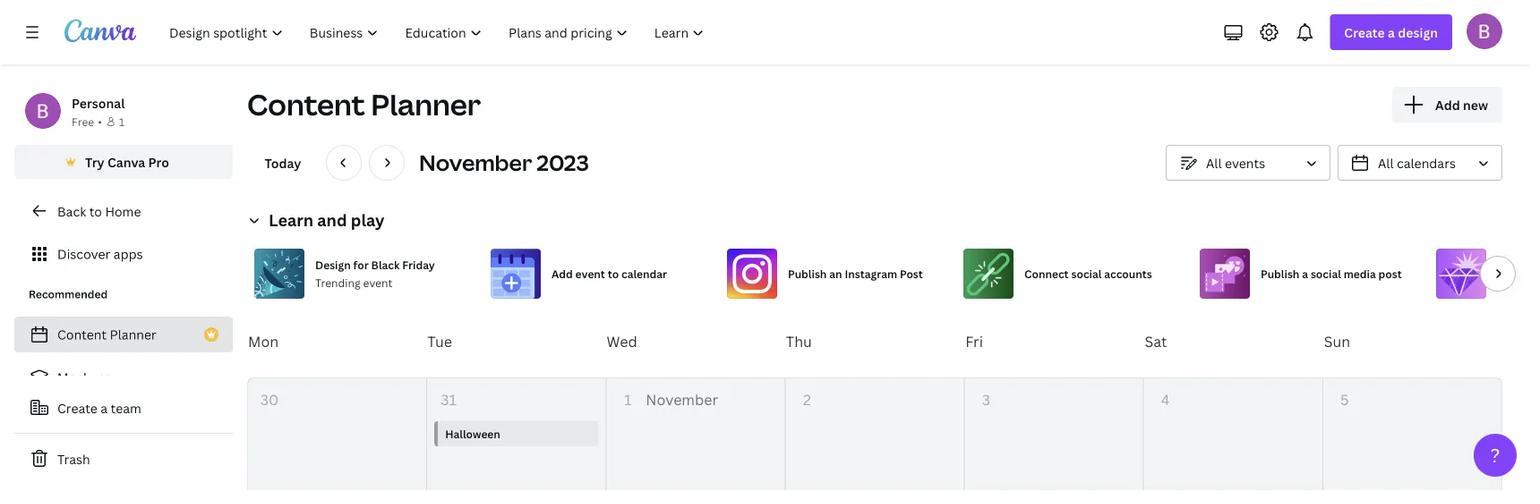 Task type: locate. For each thing, give the bounding box(es) containing it.
1 vertical spatial content planner
[[57, 326, 157, 343]]

content planner
[[247, 85, 481, 124], [57, 326, 157, 343]]

row
[[247, 306, 1503, 378]]

november left 2023
[[419, 148, 532, 177]]

1 horizontal spatial create
[[1345, 24, 1385, 41]]

apps
[[114, 246, 143, 263]]

free
[[72, 114, 94, 129]]

calendar
[[621, 266, 667, 281]]

0 horizontal spatial create
[[57, 400, 98, 417]]

1 horizontal spatial publish
[[1261, 266, 1300, 281]]

a for social
[[1302, 266, 1308, 281]]

? button
[[1474, 434, 1517, 477]]

2 all from the left
[[1378, 154, 1394, 171]]

event left calendar
[[575, 266, 605, 281]]

november
[[419, 148, 532, 177], [646, 390, 718, 410]]

1 horizontal spatial content planner
[[247, 85, 481, 124]]

team
[[111, 400, 141, 417]]

monday column header
[[247, 306, 427, 378]]

0 vertical spatial planner
[[371, 85, 481, 124]]

a inside take a  design
[[1523, 257, 1530, 272]]

all for all events
[[1206, 154, 1222, 171]]

social right connect
[[1071, 266, 1102, 281]]

0 vertical spatial content planner
[[247, 85, 481, 124]]

0 vertical spatial add
[[1436, 96, 1460, 113]]

sat
[[1145, 332, 1167, 352]]

sunday column header
[[1323, 306, 1503, 378]]

take
[[1497, 257, 1521, 272]]

create
[[1345, 24, 1385, 41], [57, 400, 98, 417]]

create down mockups
[[57, 400, 98, 417]]

0 horizontal spatial design
[[315, 257, 351, 272]]

social
[[1071, 266, 1102, 281], [1311, 266, 1341, 281]]

1 horizontal spatial social
[[1311, 266, 1341, 281]]

media
[[1344, 266, 1376, 281]]

fri
[[966, 332, 983, 352]]

all calendars
[[1378, 154, 1456, 171]]

to left calendar
[[608, 266, 619, 281]]

tuesday column header
[[427, 306, 606, 378]]

mockups link
[[14, 360, 233, 396]]

list
[[14, 317, 233, 439]]

a for design
[[1523, 257, 1530, 272]]

friday
[[402, 257, 435, 272]]

0 horizontal spatial all
[[1206, 154, 1222, 171]]

november down wednesday column header
[[646, 390, 718, 410]]

2023
[[537, 148, 589, 177]]

to
[[89, 203, 102, 220], [608, 266, 619, 281]]

back to home
[[57, 203, 141, 220]]

planner down top level navigation element
[[371, 85, 481, 124]]

a for design
[[1388, 24, 1395, 41]]

to right back
[[89, 203, 102, 220]]

create for create a team
[[57, 400, 98, 417]]

1 vertical spatial to
[[608, 266, 619, 281]]

today button
[[247, 145, 319, 181]]

add inside button
[[1436, 96, 1460, 113]]

content planner inside 'list'
[[57, 326, 157, 343]]

0 horizontal spatial event
[[363, 275, 393, 290]]

planner up the mockups link
[[110, 326, 157, 343]]

pro
[[148, 154, 169, 171]]

content
[[247, 85, 365, 124], [57, 326, 107, 343]]

november for november 2023
[[419, 148, 532, 177]]

personal
[[72, 94, 125, 111]]

learn
[[269, 209, 314, 231]]

sun
[[1324, 332, 1351, 352]]

today
[[265, 154, 301, 171]]

0 horizontal spatial publish
[[788, 266, 827, 281]]

november row
[[248, 379, 1502, 492]]

All events button
[[1166, 145, 1331, 181]]

november for november
[[646, 390, 718, 410]]

create a design button
[[1330, 14, 1453, 50]]

trash
[[57, 451, 90, 468]]

2 social from the left
[[1311, 266, 1341, 281]]

1 vertical spatial create
[[57, 400, 98, 417]]

planner
[[371, 85, 481, 124], [110, 326, 157, 343]]

0 vertical spatial content
[[247, 85, 365, 124]]

2 publish from the left
[[1261, 266, 1300, 281]]

bob builder image
[[1467, 13, 1503, 49]]

•
[[98, 114, 102, 129]]

november 2023
[[419, 148, 589, 177]]

publish an instagram post
[[788, 266, 923, 281]]

add
[[1436, 96, 1460, 113], [552, 266, 573, 281]]

instagram
[[845, 266, 897, 281]]

1 horizontal spatial all
[[1378, 154, 1394, 171]]

create for create a design
[[1345, 24, 1385, 41]]

1 all from the left
[[1206, 154, 1222, 171]]

1 vertical spatial design
[[1497, 275, 1531, 290]]

all for all calendars
[[1378, 154, 1394, 171]]

0 vertical spatial design
[[315, 257, 351, 272]]

a left media
[[1302, 266, 1308, 281]]

content down recommended
[[57, 326, 107, 343]]

design
[[315, 257, 351, 272], [1497, 275, 1531, 290]]

content planner link
[[14, 317, 233, 353]]

add left calendar
[[552, 266, 573, 281]]

thu
[[786, 332, 812, 352]]

publish a social media post
[[1261, 266, 1402, 281]]

1 vertical spatial add
[[552, 266, 573, 281]]

all
[[1206, 154, 1222, 171], [1378, 154, 1394, 171]]

all left calendars
[[1378, 154, 1394, 171]]

0 vertical spatial create
[[1345, 24, 1385, 41]]

add for add event to calendar
[[552, 266, 573, 281]]

a left team
[[101, 400, 108, 417]]

mon
[[248, 332, 279, 352]]

0 horizontal spatial november
[[419, 148, 532, 177]]

a
[[1388, 24, 1395, 41], [1523, 257, 1530, 272], [1302, 266, 1308, 281], [101, 400, 108, 417]]

discover
[[57, 246, 110, 263]]

a right take
[[1523, 257, 1530, 272]]

a inside button
[[101, 400, 108, 417]]

events
[[1225, 154, 1266, 171]]

design up trending
[[315, 257, 351, 272]]

1 horizontal spatial november
[[646, 390, 718, 410]]

0 horizontal spatial to
[[89, 203, 102, 220]]

try
[[85, 154, 104, 171]]

0 horizontal spatial add
[[552, 266, 573, 281]]

publish left an
[[788, 266, 827, 281]]

recommended
[[29, 287, 108, 302]]

november inside row
[[646, 390, 718, 410]]

play
[[351, 209, 385, 231]]

0 horizontal spatial social
[[1071, 266, 1102, 281]]

add new
[[1436, 96, 1488, 113]]

1 vertical spatial content
[[57, 326, 107, 343]]

create left design
[[1345, 24, 1385, 41]]

a left design
[[1388, 24, 1395, 41]]

add new button
[[1393, 87, 1503, 123]]

event down the "black"
[[363, 275, 393, 290]]

publish
[[788, 266, 827, 281], [1261, 266, 1300, 281]]

design down take
[[1497, 275, 1531, 290]]

trending
[[315, 275, 361, 290]]

event
[[575, 266, 605, 281], [363, 275, 393, 290]]

create a team button
[[14, 390, 233, 426]]

0 horizontal spatial planner
[[110, 326, 157, 343]]

1 publish from the left
[[788, 266, 827, 281]]

0 horizontal spatial content planner
[[57, 326, 157, 343]]

0 horizontal spatial content
[[57, 326, 107, 343]]

discover apps link
[[14, 236, 233, 272]]

design inside design for black friday trending event
[[315, 257, 351, 272]]

post
[[1379, 266, 1402, 281]]

1 vertical spatial planner
[[110, 326, 157, 343]]

accounts
[[1104, 266, 1152, 281]]

0 vertical spatial november
[[419, 148, 532, 177]]

try canva pro
[[85, 154, 169, 171]]

social left media
[[1311, 266, 1341, 281]]

learn and play button
[[240, 202, 1503, 242]]

1 horizontal spatial add
[[1436, 96, 1460, 113]]

create inside dropdown button
[[1345, 24, 1385, 41]]

All calendars button
[[1338, 145, 1503, 181]]

and
[[317, 209, 347, 231]]

all left events
[[1206, 154, 1222, 171]]

add left new
[[1436, 96, 1460, 113]]

1 vertical spatial november
[[646, 390, 718, 410]]

halloween
[[445, 427, 501, 442]]

content up today
[[247, 85, 365, 124]]

create inside button
[[57, 400, 98, 417]]

publish left media
[[1261, 266, 1300, 281]]

a inside dropdown button
[[1388, 24, 1395, 41]]



Task type: describe. For each thing, give the bounding box(es) containing it.
halloween button
[[434, 422, 598, 447]]

thursday column header
[[785, 306, 965, 378]]

back to home link
[[14, 193, 233, 229]]

1 social from the left
[[1071, 266, 1102, 281]]

content inside content planner link
[[57, 326, 107, 343]]

free •
[[72, 114, 102, 129]]

calendars
[[1397, 154, 1456, 171]]

try canva pro button
[[14, 145, 233, 179]]

design
[[1398, 24, 1438, 41]]

saturday column header
[[1144, 306, 1323, 378]]

new
[[1463, 96, 1488, 113]]

an
[[829, 266, 842, 281]]

0 vertical spatial to
[[89, 203, 102, 220]]

?
[[1491, 443, 1500, 468]]

list containing content planner
[[14, 317, 233, 439]]

1
[[119, 114, 125, 129]]

1 horizontal spatial content
[[247, 85, 365, 124]]

add event to calendar
[[552, 266, 667, 281]]

discover apps
[[57, 246, 143, 263]]

trash link
[[14, 442, 233, 477]]

top level navigation element
[[158, 14, 720, 50]]

home
[[105, 203, 141, 220]]

1 horizontal spatial planner
[[371, 85, 481, 124]]

learn and play
[[269, 209, 385, 231]]

back
[[57, 203, 86, 220]]

mockups
[[57, 369, 112, 386]]

publish for publish an instagram post
[[788, 266, 827, 281]]

wednesday column header
[[606, 306, 785, 378]]

post
[[900, 266, 923, 281]]

tue
[[427, 332, 452, 352]]

1 horizontal spatial to
[[608, 266, 619, 281]]

row containing mon
[[247, 306, 1503, 378]]

friday column header
[[965, 306, 1144, 378]]

add for add new
[[1436, 96, 1460, 113]]

event inside design for black friday trending event
[[363, 275, 393, 290]]

all events
[[1206, 154, 1266, 171]]

a for team
[[101, 400, 108, 417]]

take a  design
[[1497, 257, 1531, 290]]

wed
[[607, 332, 637, 352]]

publish for publish a social media post
[[1261, 266, 1300, 281]]

connect
[[1025, 266, 1069, 281]]

connect social accounts
[[1025, 266, 1152, 281]]

create a design
[[1345, 24, 1438, 41]]

for
[[353, 257, 369, 272]]

1 horizontal spatial event
[[575, 266, 605, 281]]

create a team
[[57, 400, 141, 417]]

canva
[[107, 154, 145, 171]]

1 horizontal spatial design
[[1497, 275, 1531, 290]]

planner inside content planner link
[[110, 326, 157, 343]]

design for black friday trending event
[[315, 257, 435, 290]]

black
[[371, 257, 400, 272]]



Task type: vqa. For each thing, say whether or not it's contained in the screenshot.
Back to Home link at top
yes



